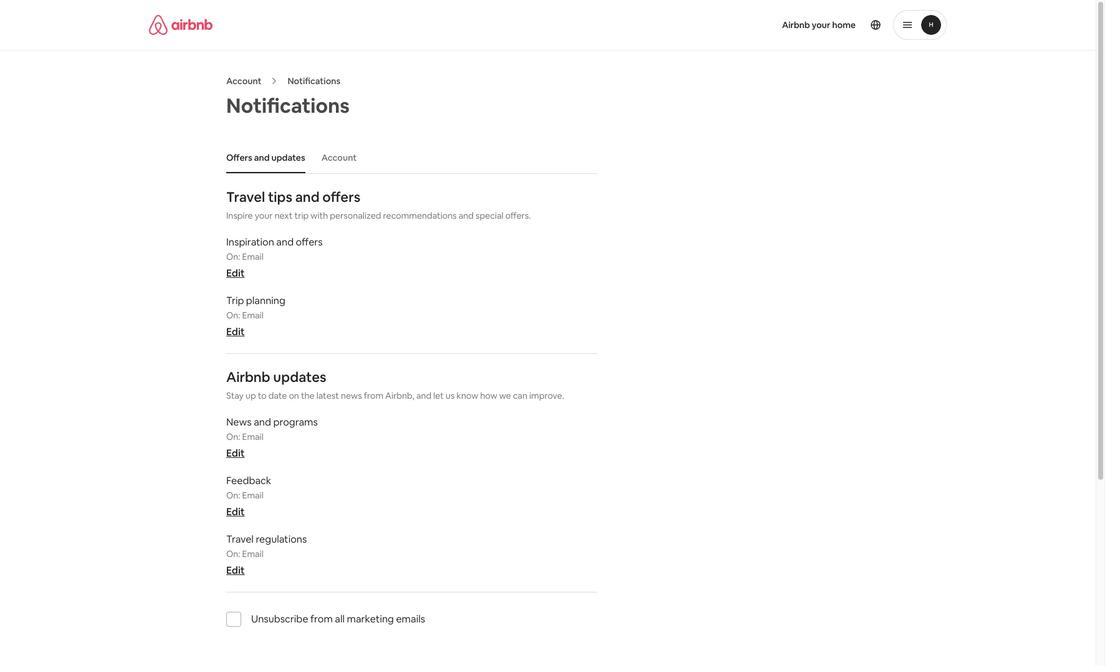 Task type: vqa. For each thing, say whether or not it's contained in the screenshot.
recommendations
yes



Task type: describe. For each thing, give the bounding box(es) containing it.
we
[[500, 390, 511, 402]]

travel tips and offers inspire your next trip with personalized recommendations and special offers.
[[226, 188, 531, 221]]

and inside news and programs on: email edit
[[254, 416, 271, 429]]

on: inside the feedback on: email edit
[[226, 490, 240, 501]]

on: inside inspiration and offers on: email edit
[[226, 251, 240, 263]]

edit button for trip
[[226, 326, 245, 339]]

and up trip
[[295, 188, 320, 206]]

edit inside the feedback on: email edit
[[226, 506, 245, 519]]

email inside news and programs on: email edit
[[242, 432, 264, 443]]

edit button for inspiration
[[226, 267, 245, 280]]

account for account link
[[226, 75, 262, 87]]

and left special
[[459, 210, 474, 221]]

how
[[480, 390, 498, 402]]

inspiration
[[226, 236, 274, 249]]

offers inside travel tips and offers inspire your next trip with personalized recommendations and special offers.
[[323, 188, 361, 206]]

trip
[[226, 294, 244, 307]]

planning
[[246, 294, 286, 307]]

edit button for travel
[[226, 564, 245, 578]]

know
[[457, 390, 479, 402]]

offers
[[226, 152, 252, 163]]

travel for tips
[[226, 188, 265, 206]]

email inside inspiration and offers on: email edit
[[242, 251, 264, 263]]

offers.
[[506, 210, 531, 221]]

offers and updates tab panel
[[226, 188, 598, 642]]

edit button for news
[[226, 447, 245, 460]]

marketing
[[347, 613, 394, 626]]

news
[[226, 416, 252, 429]]

1 vertical spatial notifications
[[226, 93, 350, 119]]

improve.
[[530, 390, 565, 402]]

trip
[[295, 210, 309, 221]]

airbnb your home link
[[775, 12, 864, 38]]

edit inside trip planning on: email edit
[[226, 326, 245, 339]]

email inside travel regulations on: email edit
[[242, 549, 264, 560]]

home
[[833, 19, 856, 31]]

unsubscribe
[[251, 613, 308, 626]]

travel for regulations
[[226, 533, 254, 546]]

from inside airbnb updates stay up to date on the latest news from airbnb, and let us know how we can improve.
[[364, 390, 384, 402]]

can
[[513, 390, 528, 402]]

airbnb updates stay up to date on the latest news from airbnb, and let us know how we can improve.
[[226, 369, 565, 402]]

feedback
[[226, 475, 272, 488]]

date
[[269, 390, 287, 402]]

regulations
[[256, 533, 307, 546]]

your inside travel tips and offers inspire your next trip with personalized recommendations and special offers.
[[255, 210, 273, 221]]

to
[[258, 390, 267, 402]]

stay
[[226, 390, 244, 402]]

airbnb,
[[386, 390, 415, 402]]

recommendations
[[383, 210, 457, 221]]

and inside inspiration and offers on: email edit
[[277, 236, 294, 249]]

inspire
[[226, 210, 253, 221]]

on: inside news and programs on: email edit
[[226, 432, 240, 443]]

edit inside travel regulations on: email edit
[[226, 564, 245, 578]]

emails
[[396, 613, 425, 626]]

the
[[301, 390, 315, 402]]

next
[[275, 210, 293, 221]]

let
[[434, 390, 444, 402]]

on: inside trip planning on: email edit
[[226, 310, 240, 321]]

all
[[335, 613, 345, 626]]



Task type: locate. For each thing, give the bounding box(es) containing it.
0 horizontal spatial from
[[311, 613, 333, 626]]

news and programs on: email edit
[[226, 416, 318, 460]]

account button
[[315, 146, 363, 170]]

1 vertical spatial account
[[322, 152, 357, 163]]

on: down inspiration
[[226, 251, 240, 263]]

2 edit from the top
[[226, 326, 245, 339]]

personalized
[[330, 210, 381, 221]]

0 vertical spatial account
[[226, 75, 262, 87]]

with
[[311, 210, 328, 221]]

on: down the feedback
[[226, 490, 240, 501]]

account inside button
[[322, 152, 357, 163]]

airbnb for your
[[783, 19, 811, 31]]

travel
[[226, 188, 265, 206], [226, 533, 254, 546]]

special
[[476, 210, 504, 221]]

us
[[446, 390, 455, 402]]

travel inside travel regulations on: email edit
[[226, 533, 254, 546]]

programs
[[273, 416, 318, 429]]

your left next
[[255, 210, 273, 221]]

up
[[246, 390, 256, 402]]

from left all
[[311, 613, 333, 626]]

2 travel from the top
[[226, 533, 254, 546]]

edit button
[[226, 267, 245, 280], [226, 326, 245, 339], [226, 447, 245, 460], [226, 506, 245, 519], [226, 564, 245, 578]]

email down regulations
[[242, 549, 264, 560]]

notifications element
[[220, 142, 598, 642]]

0 vertical spatial your
[[812, 19, 831, 31]]

email down planning
[[242, 310, 264, 321]]

your
[[812, 19, 831, 31], [255, 210, 273, 221]]

2 on: from the top
[[226, 310, 240, 321]]

airbnb
[[783, 19, 811, 31], [226, 369, 270, 386]]

5 edit button from the top
[[226, 564, 245, 578]]

email down the feedback
[[242, 490, 264, 501]]

your left the home at the top of page
[[812, 19, 831, 31]]

edit
[[226, 267, 245, 280], [226, 326, 245, 339], [226, 447, 245, 460], [226, 506, 245, 519], [226, 564, 245, 578]]

1 vertical spatial offers
[[296, 236, 323, 249]]

3 edit button from the top
[[226, 447, 245, 460]]

5 email from the top
[[242, 549, 264, 560]]

0 vertical spatial updates
[[272, 152, 305, 163]]

edit inside news and programs on: email edit
[[226, 447, 245, 460]]

and down next
[[277, 236, 294, 249]]

0 horizontal spatial airbnb
[[226, 369, 270, 386]]

account
[[226, 75, 262, 87], [322, 152, 357, 163]]

account link
[[226, 75, 262, 87]]

and
[[254, 152, 270, 163], [295, 188, 320, 206], [459, 210, 474, 221], [277, 236, 294, 249], [417, 390, 432, 402], [254, 416, 271, 429]]

edit inside inspiration and offers on: email edit
[[226, 267, 245, 280]]

on
[[289, 390, 299, 402]]

airbnb for updates
[[226, 369, 270, 386]]

1 email from the top
[[242, 251, 264, 263]]

3 on: from the top
[[226, 432, 240, 443]]

travel regulations on: email edit
[[226, 533, 307, 578]]

from
[[364, 390, 384, 402], [311, 613, 333, 626]]

travel inside travel tips and offers inspire your next trip with personalized recommendations and special offers.
[[226, 188, 265, 206]]

5 edit from the top
[[226, 564, 245, 578]]

1 vertical spatial travel
[[226, 533, 254, 546]]

airbnb inside airbnb updates stay up to date on the latest news from airbnb, and let us know how we can improve.
[[226, 369, 270, 386]]

offers down trip
[[296, 236, 323, 249]]

1 vertical spatial your
[[255, 210, 273, 221]]

feedback on: email edit
[[226, 475, 272, 519]]

from right news
[[364, 390, 384, 402]]

on: inside travel regulations on: email edit
[[226, 549, 240, 560]]

offers inside inspiration and offers on: email edit
[[296, 236, 323, 249]]

1 on: from the top
[[226, 251, 240, 263]]

updates inside airbnb updates stay up to date on the latest news from airbnb, and let us know how we can improve.
[[273, 369, 327, 386]]

2 edit button from the top
[[226, 326, 245, 339]]

tips
[[268, 188, 292, 206]]

updates up tips
[[272, 152, 305, 163]]

email down news
[[242, 432, 264, 443]]

0 vertical spatial airbnb
[[783, 19, 811, 31]]

airbnb inside profile element
[[783, 19, 811, 31]]

inspiration and offers on: email edit
[[226, 236, 323, 280]]

updates
[[272, 152, 305, 163], [273, 369, 327, 386]]

airbnb left the home at the top of page
[[783, 19, 811, 31]]

on:
[[226, 251, 240, 263], [226, 310, 240, 321], [226, 432, 240, 443], [226, 490, 240, 501], [226, 549, 240, 560]]

1 travel from the top
[[226, 188, 265, 206]]

on: down news
[[226, 432, 240, 443]]

edit button for feedback
[[226, 506, 245, 519]]

on: down the feedback on: email edit
[[226, 549, 240, 560]]

email down inspiration
[[242, 251, 264, 263]]

email
[[242, 251, 264, 263], [242, 310, 264, 321], [242, 432, 264, 443], [242, 490, 264, 501], [242, 549, 264, 560]]

offers up personalized
[[323, 188, 361, 206]]

1 vertical spatial from
[[311, 613, 333, 626]]

1 vertical spatial updates
[[273, 369, 327, 386]]

2 email from the top
[[242, 310, 264, 321]]

and left 'let'
[[417, 390, 432, 402]]

offers
[[323, 188, 361, 206], [296, 236, 323, 249]]

travel up inspire
[[226, 188, 265, 206]]

5 on: from the top
[[226, 549, 240, 560]]

and right offers
[[254, 152, 270, 163]]

1 horizontal spatial from
[[364, 390, 384, 402]]

offers and updates
[[226, 152, 305, 163]]

and right news
[[254, 416, 271, 429]]

email inside trip planning on: email edit
[[242, 310, 264, 321]]

airbnb your home
[[783, 19, 856, 31]]

0 vertical spatial travel
[[226, 188, 265, 206]]

1 horizontal spatial airbnb
[[783, 19, 811, 31]]

email inside the feedback on: email edit
[[242, 490, 264, 501]]

3 email from the top
[[242, 432, 264, 443]]

4 on: from the top
[[226, 490, 240, 501]]

and inside airbnb updates stay up to date on the latest news from airbnb, and let us know how we can improve.
[[417, 390, 432, 402]]

1 edit from the top
[[226, 267, 245, 280]]

and inside button
[[254, 152, 270, 163]]

updates up on on the left of the page
[[273, 369, 327, 386]]

offers and updates button
[[220, 146, 312, 170]]

0 vertical spatial notifications
[[288, 75, 341, 87]]

4 edit button from the top
[[226, 506, 245, 519]]

unsubscribe from all marketing emails
[[251, 613, 425, 626]]

0 horizontal spatial your
[[255, 210, 273, 221]]

1 horizontal spatial account
[[322, 152, 357, 163]]

1 vertical spatial airbnb
[[226, 369, 270, 386]]

account for account button
[[322, 152, 357, 163]]

0 vertical spatial offers
[[323, 188, 361, 206]]

4 edit from the top
[[226, 506, 245, 519]]

trip planning on: email edit
[[226, 294, 286, 339]]

latest
[[317, 390, 339, 402]]

3 edit from the top
[[226, 447, 245, 460]]

on: down 'trip'
[[226, 310, 240, 321]]

your inside profile element
[[812, 19, 831, 31]]

4 email from the top
[[242, 490, 264, 501]]

1 horizontal spatial your
[[812, 19, 831, 31]]

profile element
[[563, 0, 947, 50]]

0 vertical spatial from
[[364, 390, 384, 402]]

airbnb up up
[[226, 369, 270, 386]]

tab list containing offers and updates
[[220, 142, 598, 173]]

tab list
[[220, 142, 598, 173]]

notifications
[[288, 75, 341, 87], [226, 93, 350, 119]]

0 horizontal spatial account
[[226, 75, 262, 87]]

travel left regulations
[[226, 533, 254, 546]]

updates inside offers and updates button
[[272, 152, 305, 163]]

news
[[341, 390, 362, 402]]

1 edit button from the top
[[226, 267, 245, 280]]



